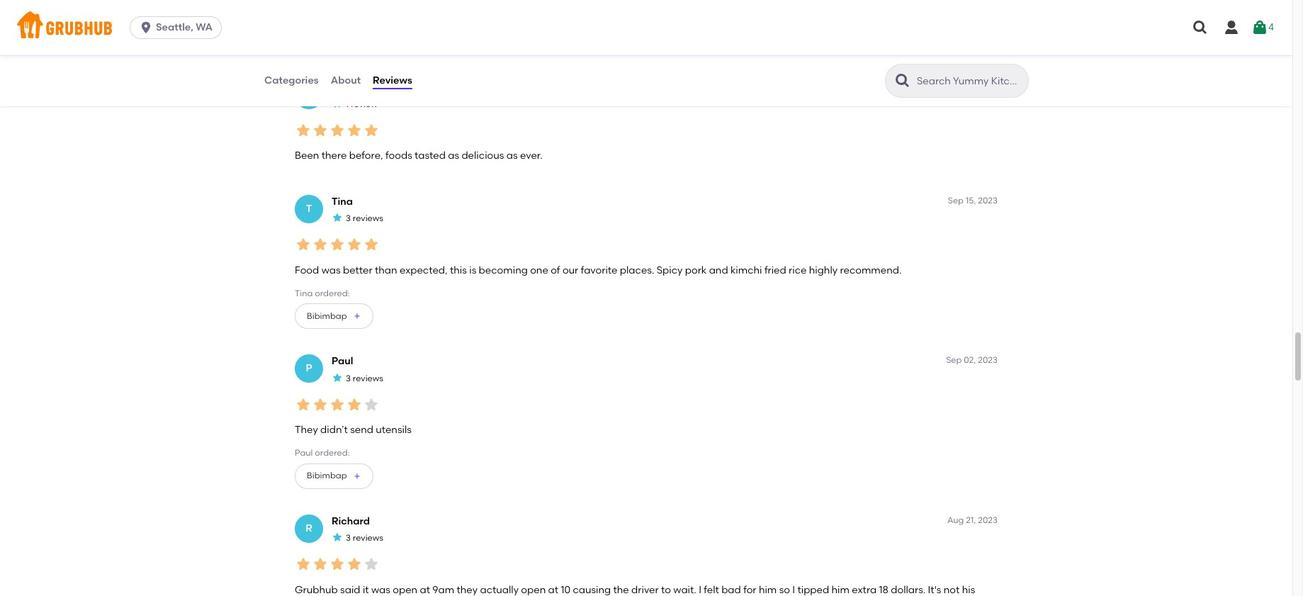 Task type: vqa. For each thing, say whether or not it's contained in the screenshot.
1st 3 from the top
yes



Task type: describe. For each thing, give the bounding box(es) containing it.
2023 for been there before, foods tasted as delicious as ever.
[[978, 81, 998, 91]]

reviews button
[[372, 55, 413, 106]]

aug
[[948, 515, 964, 525]]

and
[[709, 264, 728, 276]]

1 open from the left
[[393, 584, 418, 596]]

categories button
[[264, 55, 319, 106]]

3 for tina
[[346, 214, 351, 224]]

there
[[322, 150, 347, 162]]

our
[[563, 264, 579, 276]]

bibimbap for was
[[307, 311, 347, 321]]

search icon image
[[895, 72, 912, 89]]

1 as from the left
[[448, 150, 459, 162]]

said
[[340, 584, 360, 596]]

3 reviews for paul
[[346, 373, 384, 383]]

1 him from the left
[[759, 584, 777, 596]]

delicious
[[462, 150, 504, 162]]

reviews
[[373, 74, 412, 86]]

places.
[[620, 264, 655, 276]]

1 at from the left
[[420, 584, 430, 596]]

grubhub said it was open at 9am they actually open at 10 causing the driver to wait. i felt bad for him so i tipped him extra 18 dollars. it's not his
[[295, 584, 976, 596]]

is
[[469, 264, 477, 276]]

rice
[[789, 264, 807, 276]]

it's
[[928, 584, 942, 596]]

it
[[363, 584, 369, 596]]

sep for food was better than expected, this is becoming one of our favorite places. spicy pork and kimchi fried rice highly recommend.
[[948, 195, 964, 205]]

tipped
[[798, 584, 829, 596]]

been there before, foods tasted as delicious as ever.
[[295, 150, 543, 162]]

review
[[351, 99, 378, 109]]

for
[[744, 584, 757, 596]]

2 at from the left
[[548, 584, 559, 596]]

reviews for paul
[[353, 373, 384, 383]]

they
[[295, 424, 318, 436]]

so
[[779, 584, 790, 596]]

bibimbap button for didn't
[[295, 463, 373, 489]]

extra
[[852, 584, 877, 596]]

10
[[561, 584, 571, 596]]

plus icon image for send
[[353, 472, 361, 480]]

they didn't send utensils
[[295, 424, 412, 436]]

richard
[[332, 515, 370, 527]]

foods
[[386, 150, 412, 162]]

cam
[[332, 81, 356, 93]]

utensils
[[376, 424, 412, 436]]

1 review
[[346, 99, 378, 109]]

1
[[346, 99, 349, 109]]

aug 21, 2023
[[948, 515, 998, 525]]

svg image for seattle, wa
[[139, 21, 153, 35]]

one
[[530, 264, 549, 276]]

tina for tina ordered:
[[295, 288, 313, 298]]

tina for tina
[[332, 195, 353, 208]]

9am
[[433, 584, 455, 596]]

oct
[[949, 81, 964, 91]]

this
[[450, 264, 467, 276]]

2 svg image from the left
[[1223, 19, 1240, 36]]

becoming
[[479, 264, 528, 276]]

21,
[[966, 515, 976, 525]]

main navigation navigation
[[0, 0, 1293, 55]]

than
[[375, 264, 397, 276]]

3 for richard
[[346, 533, 351, 543]]

better
[[343, 264, 373, 276]]

paul for paul
[[332, 355, 353, 367]]

bibimbap for didn't
[[307, 471, 347, 481]]

2 open from the left
[[521, 584, 546, 596]]

pork
[[685, 264, 707, 276]]

recommend.
[[840, 264, 902, 276]]

food was better than expected, this is becoming one of our favorite places. spicy pork and kimchi fried rice highly recommend.
[[295, 264, 902, 276]]

svg image for 4
[[1252, 19, 1269, 36]]

tasted
[[415, 150, 446, 162]]

2023 for food was better than expected, this is becoming one of our favorite places. spicy pork and kimchi fried rice highly recommend.
[[978, 195, 998, 205]]

1 i from the left
[[699, 584, 702, 596]]

causing
[[573, 584, 611, 596]]

didn't
[[320, 424, 348, 436]]



Task type: locate. For each thing, give the bounding box(es) containing it.
bibimbap down tina ordered:
[[307, 311, 347, 321]]

of
[[551, 264, 560, 276]]

1 reviews from the top
[[353, 214, 384, 224]]

about button
[[330, 55, 362, 106]]

1 horizontal spatial was
[[371, 584, 391, 596]]

2 2023 from the top
[[978, 195, 998, 205]]

3 down the richard
[[346, 533, 351, 543]]

svg image inside 4 button
[[1252, 19, 1269, 36]]

was
[[322, 264, 341, 276], [371, 584, 391, 596]]

0 horizontal spatial i
[[699, 584, 702, 596]]

15,
[[966, 195, 976, 205]]

ordered: down food
[[315, 288, 350, 298]]

0 vertical spatial 3
[[346, 214, 351, 224]]

2 ordered: from the top
[[315, 448, 350, 458]]

ever.
[[520, 150, 543, 162]]

1 plus icon image from the top
[[353, 312, 361, 321]]

i
[[699, 584, 702, 596], [793, 584, 795, 596]]

kimchi
[[731, 264, 762, 276]]

18,
[[966, 81, 976, 91]]

0 vertical spatial plus icon image
[[353, 312, 361, 321]]

the
[[614, 584, 629, 596]]

0 vertical spatial tina
[[332, 195, 353, 208]]

1 horizontal spatial paul
[[332, 355, 353, 367]]

actually
[[480, 584, 519, 596]]

0 horizontal spatial open
[[393, 584, 418, 596]]

2 vertical spatial 3
[[346, 533, 351, 543]]

0 horizontal spatial was
[[322, 264, 341, 276]]

2023 right 15, on the top of page
[[978, 195, 998, 205]]

1 horizontal spatial svg image
[[1252, 19, 1269, 36]]

plus icon image for better
[[353, 312, 361, 321]]

bibimbap
[[307, 311, 347, 321], [307, 471, 347, 481]]

before,
[[349, 150, 383, 162]]

wa
[[196, 21, 213, 33]]

plus icon image down better
[[353, 312, 361, 321]]

1 ordered: from the top
[[315, 288, 350, 298]]

3 3 reviews from the top
[[346, 533, 384, 543]]

reviews up better
[[353, 214, 384, 224]]

reviews
[[353, 214, 384, 224], [353, 373, 384, 383], [353, 533, 384, 543]]

0 vertical spatial bibimbap button
[[295, 304, 373, 329]]

bibimbap button down paul ordered:
[[295, 463, 373, 489]]

svg image
[[1192, 19, 1209, 36], [1223, 19, 1240, 36]]

favorite
[[581, 264, 618, 276]]

send
[[350, 424, 373, 436]]

0 horizontal spatial svg image
[[1192, 19, 1209, 36]]

tina down food
[[295, 288, 313, 298]]

0 vertical spatial was
[[322, 264, 341, 276]]

3 reviews for richard
[[346, 533, 384, 543]]

3
[[346, 214, 351, 224], [346, 373, 351, 383], [346, 533, 351, 543]]

2 3 from the top
[[346, 373, 351, 383]]

reviews up send
[[353, 373, 384, 383]]

1 horizontal spatial at
[[548, 584, 559, 596]]

0 vertical spatial 3 reviews
[[346, 214, 384, 224]]

paul down they
[[295, 448, 313, 458]]

1 vertical spatial 3 reviews
[[346, 373, 384, 383]]

they
[[457, 584, 478, 596]]

expected,
[[400, 264, 448, 276]]

bibimbap button down tina ordered:
[[295, 304, 373, 329]]

about
[[331, 74, 361, 86]]

4
[[1269, 21, 1275, 33]]

sep for they didn't send utensils
[[946, 355, 962, 365]]

tina right t at the left
[[332, 195, 353, 208]]

reviews down the richard
[[353, 533, 384, 543]]

1 3 reviews from the top
[[346, 214, 384, 224]]

ordered: for was
[[315, 288, 350, 298]]

as
[[448, 150, 459, 162], [507, 150, 518, 162]]

1 vertical spatial bibimbap button
[[295, 463, 373, 489]]

0 horizontal spatial svg image
[[139, 21, 153, 35]]

1 bibimbap from the top
[[307, 311, 347, 321]]

open
[[393, 584, 418, 596], [521, 584, 546, 596]]

at left 9am
[[420, 584, 430, 596]]

1 vertical spatial reviews
[[353, 373, 384, 383]]

open left 9am
[[393, 584, 418, 596]]

svg image
[[1252, 19, 1269, 36], [139, 21, 153, 35]]

1 vertical spatial plus icon image
[[353, 472, 361, 480]]

sep 02, 2023
[[946, 355, 998, 365]]

sep
[[948, 195, 964, 205], [946, 355, 962, 365]]

2 bibimbap from the top
[[307, 471, 347, 481]]

4 2023 from the top
[[978, 515, 998, 525]]

1 bibimbap button from the top
[[295, 304, 373, 329]]

0 horizontal spatial as
[[448, 150, 459, 162]]

3 2023 from the top
[[978, 355, 998, 365]]

3 3 from the top
[[346, 533, 351, 543]]

bad
[[722, 584, 741, 596]]

2023 right 21,
[[978, 515, 998, 525]]

ordered:
[[315, 288, 350, 298], [315, 448, 350, 458]]

0 horizontal spatial him
[[759, 584, 777, 596]]

2 as from the left
[[507, 150, 518, 162]]

3 right p
[[346, 373, 351, 383]]

2 him from the left
[[832, 584, 850, 596]]

0 vertical spatial bibimbap
[[307, 311, 347, 321]]

plus icon image
[[353, 312, 361, 321], [353, 472, 361, 480]]

dollars.
[[891, 584, 926, 596]]

0 vertical spatial reviews
[[353, 214, 384, 224]]

categories
[[264, 74, 319, 86]]

3 reviews for tina
[[346, 214, 384, 224]]

1 horizontal spatial open
[[521, 584, 546, 596]]

to
[[661, 584, 671, 596]]

i right so
[[793, 584, 795, 596]]

2 plus icon image from the top
[[353, 472, 361, 480]]

2023 right 18, in the top of the page
[[978, 81, 998, 91]]

1 vertical spatial ordered:
[[315, 448, 350, 458]]

1 vertical spatial paul
[[295, 448, 313, 458]]

reviews for tina
[[353, 214, 384, 224]]

0 vertical spatial sep
[[948, 195, 964, 205]]

1 vertical spatial tina
[[295, 288, 313, 298]]

1 horizontal spatial him
[[832, 584, 850, 596]]

was right food
[[322, 264, 341, 276]]

0 horizontal spatial tina
[[295, 288, 313, 298]]

2 vertical spatial 3 reviews
[[346, 533, 384, 543]]

t
[[306, 202, 312, 215]]

3 reviews up send
[[346, 373, 384, 383]]

2 reviews from the top
[[353, 373, 384, 383]]

ordered: down didn't
[[315, 448, 350, 458]]

him left so
[[759, 584, 777, 596]]

open left the 10
[[521, 584, 546, 596]]

food
[[295, 264, 319, 276]]

3 reviews down the richard
[[346, 533, 384, 543]]

oct 18, 2023
[[949, 81, 998, 91]]

seattle, wa button
[[130, 16, 228, 39]]

1 horizontal spatial as
[[507, 150, 518, 162]]

was right the it
[[371, 584, 391, 596]]

paul ordered:
[[295, 448, 350, 458]]

3 reviews up better
[[346, 214, 384, 224]]

fried
[[765, 264, 787, 276]]

svg image inside seattle, wa button
[[139, 21, 153, 35]]

i left felt on the right bottom
[[699, 584, 702, 596]]

at
[[420, 584, 430, 596], [548, 584, 559, 596]]

not
[[944, 584, 960, 596]]

bibimbap button for was
[[295, 304, 373, 329]]

highly
[[809, 264, 838, 276]]

paul
[[332, 355, 353, 367], [295, 448, 313, 458]]

3 reviews
[[346, 214, 384, 224], [346, 373, 384, 383], [346, 533, 384, 543]]

2 3 reviews from the top
[[346, 373, 384, 383]]

bibimbap down paul ordered:
[[307, 471, 347, 481]]

as right tasted
[[448, 150, 459, 162]]

18
[[879, 584, 889, 596]]

as left ever.
[[507, 150, 518, 162]]

tina ordered:
[[295, 288, 350, 298]]

reviews for richard
[[353, 533, 384, 543]]

driver
[[632, 584, 659, 596]]

0 vertical spatial ordered:
[[315, 288, 350, 298]]

1 horizontal spatial svg image
[[1223, 19, 1240, 36]]

2023 for they didn't send utensils
[[978, 355, 998, 365]]

2023 right 02,
[[978, 355, 998, 365]]

sep left 15, on the top of page
[[948, 195, 964, 205]]

2 bibimbap button from the top
[[295, 463, 373, 489]]

1 3 from the top
[[346, 214, 351, 224]]

1 svg image from the left
[[1192, 19, 1209, 36]]

plus icon image up the richard
[[353, 472, 361, 480]]

1 vertical spatial sep
[[946, 355, 962, 365]]

tina
[[332, 195, 353, 208], [295, 288, 313, 298]]

0 vertical spatial paul
[[332, 355, 353, 367]]

was inside grubhub said it was open at 9am they actually open at 10 causing the driver to wait. i felt bad for him so i tipped him extra 18 dollars. it's not his
[[371, 584, 391, 596]]

seattle,
[[156, 21, 193, 33]]

1 horizontal spatial tina
[[332, 195, 353, 208]]

2023 for grubhub said it was open at 9am they actually open at 10 causing the driver to wait. i felt bad for him so i tipped him extra 18 dollars. it's not his
[[978, 515, 998, 525]]

been
[[295, 150, 319, 162]]

0 horizontal spatial paul
[[295, 448, 313, 458]]

4 button
[[1252, 15, 1275, 40]]

r
[[306, 522, 312, 534]]

felt
[[704, 584, 719, 596]]

wait.
[[674, 584, 697, 596]]

paul for paul ordered:
[[295, 448, 313, 458]]

bibimbap button
[[295, 304, 373, 329], [295, 463, 373, 489]]

2023
[[978, 81, 998, 91], [978, 195, 998, 205], [978, 355, 998, 365], [978, 515, 998, 525]]

1 vertical spatial bibimbap
[[307, 471, 347, 481]]

3 reviews from the top
[[353, 533, 384, 543]]

his
[[962, 584, 976, 596]]

3 for paul
[[346, 373, 351, 383]]

p
[[306, 362, 312, 374]]

2 i from the left
[[793, 584, 795, 596]]

paul right p
[[332, 355, 353, 367]]

grubhub
[[295, 584, 338, 596]]

him left the extra
[[832, 584, 850, 596]]

Search Yummy Kitchen search field
[[916, 74, 1024, 88]]

spicy
[[657, 264, 683, 276]]

0 horizontal spatial at
[[420, 584, 430, 596]]

1 vertical spatial was
[[371, 584, 391, 596]]

1 2023 from the top
[[978, 81, 998, 91]]

sep 15, 2023
[[948, 195, 998, 205]]

2 vertical spatial reviews
[[353, 533, 384, 543]]

at left the 10
[[548, 584, 559, 596]]

3 right t at the left
[[346, 214, 351, 224]]

1 horizontal spatial i
[[793, 584, 795, 596]]

ordered: for didn't
[[315, 448, 350, 458]]

1 vertical spatial 3
[[346, 373, 351, 383]]

seattle, wa
[[156, 21, 213, 33]]

02,
[[964, 355, 976, 365]]

sep left 02,
[[946, 355, 962, 365]]

star icon image
[[332, 98, 343, 109], [295, 122, 312, 139], [312, 122, 329, 139], [329, 122, 346, 139], [346, 122, 363, 139], [363, 122, 380, 139], [332, 212, 343, 223], [295, 236, 312, 253], [312, 236, 329, 253], [329, 236, 346, 253], [346, 236, 363, 253], [363, 236, 380, 253], [332, 372, 343, 383], [295, 396, 312, 413], [312, 396, 329, 413], [329, 396, 346, 413], [346, 396, 363, 413], [363, 396, 380, 413], [332, 532, 343, 543], [295, 556, 312, 573], [312, 556, 329, 573], [329, 556, 346, 573], [346, 556, 363, 573], [363, 556, 380, 573]]



